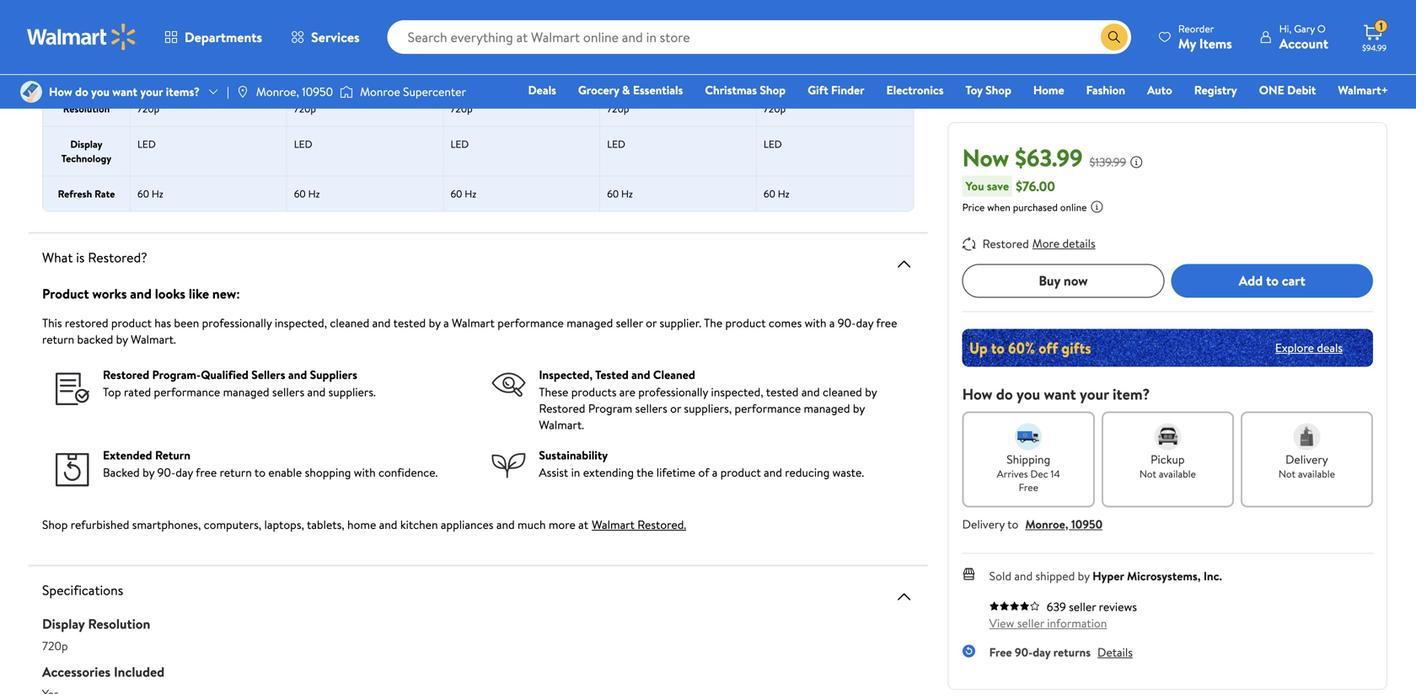 Task type: locate. For each thing, give the bounding box(es) containing it.
led cell
[[131, 127, 287, 176], [287, 127, 444, 176], [444, 127, 600, 176], [600, 127, 757, 176], [757, 127, 913, 176]]

1 24 from the left
[[294, 66, 305, 80]]

4 60 from the left
[[607, 187, 619, 201]]

0 vertical spatial you
[[91, 83, 109, 100]]

led cell down |
[[131, 127, 287, 176]]

return
[[155, 447, 190, 464]]

1 vertical spatial tested
[[766, 384, 799, 400]]

0 vertical spatial day
[[856, 315, 873, 331]]

60 for second 60 hz cell from right
[[607, 187, 619, 201]]

720p down supercenter
[[450, 102, 473, 116]]

0 vertical spatial free
[[876, 315, 897, 331]]

specifications
[[42, 581, 123, 600]]

 image left resolution row header
[[20, 81, 42, 103]]

delivery down intent image for delivery
[[1286, 451, 1328, 468]]

in up &
[[620, 66, 628, 80]]

managed inside "restored program-qualified sellers and suppliers top rated performance managed sellers and suppliers."
[[223, 384, 269, 400]]

3 row from the top
[[43, 126, 913, 176]]

1 horizontal spatial 10950
[[1071, 516, 1103, 533]]

1 horizontal spatial your
[[1080, 384, 1109, 405]]

3 60 hz from the left
[[450, 187, 476, 201]]

product right of
[[720, 464, 761, 481]]

2 not from the left
[[1279, 467, 1296, 481]]

hi, gary o account
[[1279, 21, 1328, 53]]

0 horizontal spatial do
[[75, 83, 88, 100]]

not down intent image for delivery
[[1279, 467, 1296, 481]]

0 vertical spatial return
[[42, 331, 74, 348]]

registry
[[1194, 82, 1237, 98]]

free down view on the right bottom
[[989, 644, 1012, 661]]

1 led cell from the left
[[131, 127, 287, 176]]

1 vertical spatial 10950
[[1071, 516, 1103, 533]]

available down intent image for pickup
[[1159, 467, 1196, 481]]

0 horizontal spatial 24
[[294, 66, 305, 80]]

and left looks
[[130, 284, 152, 303]]

1 vertical spatial resolution
[[88, 615, 150, 633]]

0 horizontal spatial return
[[42, 331, 74, 348]]

led down supercenter
[[450, 137, 469, 151]]

2 horizontal spatial managed
[[804, 400, 850, 417]]

32 inside 32 in cell
[[607, 66, 618, 80]]

deals
[[1317, 340, 1343, 356]]

items?
[[166, 83, 200, 100]]

2 24 in from the left
[[764, 66, 785, 80]]

a inside sustainability assist in extending the lifetime of a product and reducing waste.
[[712, 464, 718, 481]]

Walmart Site-Wide search field
[[387, 20, 1131, 54]]

1 vertical spatial return
[[220, 464, 252, 481]]

how
[[49, 83, 72, 100], [962, 384, 992, 405]]

products
[[571, 384, 617, 400]]

1 vertical spatial free
[[989, 644, 1012, 661]]

and right home on the bottom left of the page
[[379, 517, 397, 533]]

display inside display technology
[[70, 137, 102, 151]]

sustainability
[[539, 447, 608, 464]]

1 vertical spatial inspected,
[[711, 384, 763, 400]]

1 horizontal spatial shop
[[760, 82, 786, 98]]

available down intent image for delivery
[[1298, 467, 1335, 481]]

christmas shop
[[705, 82, 786, 98]]

60 hz for second 60 hz cell from right
[[607, 187, 633, 201]]

walmart restored product information element
[[42, 517, 588, 533]]

one
[[1259, 82, 1284, 98]]

row
[[43, 55, 913, 91], [43, 91, 913, 126], [43, 126, 913, 176], [43, 176, 913, 211]]

shop for christmas shop
[[760, 82, 786, 98]]

5 720p cell from the left
[[757, 91, 913, 126]]

0 horizontal spatial seller
[[616, 315, 643, 331]]

1 vertical spatial free
[[196, 464, 217, 481]]

inspected, tested and cleaned these products are professionally inspected, tested and cleaned by restored program sellers or suppliers, performance managed by walmart.
[[539, 367, 877, 433]]

24 in for 1st 24 in cell from the left
[[294, 66, 315, 80]]

2 available from the left
[[1298, 467, 1335, 481]]

you down walmart image
[[91, 83, 109, 100]]

performance inside inspected, tested and cleaned these products are professionally inspected, tested and cleaned by restored program sellers or suppliers, performance managed by walmart.
[[735, 400, 801, 417]]

inspected, up sellers
[[275, 315, 327, 331]]

0 vertical spatial free
[[1019, 480, 1038, 495]]

now $63.99
[[962, 141, 1083, 174]]

1 horizontal spatial how
[[962, 384, 992, 405]]

0 vertical spatial your
[[140, 83, 163, 100]]

0 horizontal spatial 32
[[209, 40, 220, 54]]

day down view seller information link
[[1033, 644, 1051, 661]]

works
[[92, 284, 127, 303]]

confidence.
[[378, 464, 438, 481]]

professionally down cleaned
[[638, 384, 708, 400]]

seller right 639
[[1069, 599, 1096, 615]]

0 vertical spatial 32
[[209, 40, 220, 54]]

walmart up restored product is cleaned,inspected and vertified icon
[[452, 315, 495, 331]]

0 horizontal spatial to
[[254, 464, 266, 481]]

0 horizontal spatial free
[[196, 464, 217, 481]]

720p down christmas shop link
[[764, 102, 786, 116]]

in
[[308, 66, 315, 80], [620, 66, 628, 80], [777, 66, 785, 80], [571, 464, 580, 481]]

you
[[966, 178, 984, 194]]

day down return
[[175, 464, 193, 481]]

2 row from the top
[[43, 91, 913, 126]]

returns
[[1053, 644, 1091, 661]]

in up christmas shop link
[[777, 66, 785, 80]]

24 in up christmas shop link
[[764, 66, 785, 80]]

delivery for to
[[962, 516, 1005, 533]]

and right sellers
[[288, 367, 307, 383]]

resolution inside the display resolution 720p
[[88, 615, 150, 633]]

0 horizontal spatial shop
[[42, 517, 68, 533]]

60 hz for 4th 60 hz cell from the right
[[294, 187, 320, 201]]

led cell down gift finder
[[757, 127, 913, 176]]

sellers down sellers
[[272, 384, 304, 400]]

display for technology
[[70, 137, 102, 151]]

to inside the extended return backed by 90-day free return to enable shopping with confidence.
[[254, 464, 266, 481]]

shop right toy at the right top of the page
[[985, 82, 1011, 98]]

1 vertical spatial 32
[[607, 66, 618, 80]]

2 hz from the left
[[308, 187, 320, 201]]

1 24 in from the left
[[294, 66, 315, 80]]

0 horizontal spatial 90-
[[157, 464, 176, 481]]

2 24 from the left
[[764, 66, 775, 80]]

3.8592 stars out of 5, based on 639 seller reviews element
[[989, 601, 1040, 611]]

shop right the christmas
[[760, 82, 786, 98]]

in for 1st 24 in cell from the left
[[308, 66, 315, 80]]

1 vertical spatial or
[[670, 400, 681, 417]]

monroe, right |
[[256, 83, 299, 100]]

60 hz for 5th 60 hz cell
[[764, 187, 789, 201]]

1 horizontal spatial  image
[[340, 83, 353, 100]]

tv
[[179, 35, 193, 51]]

in up monroe, 10950 on the top left
[[308, 66, 315, 80]]

monroe,
[[256, 83, 299, 100], [1025, 516, 1068, 533]]

free up the 'computers,'
[[196, 464, 217, 481]]

accessories included
[[42, 663, 165, 681]]

hz
[[152, 187, 163, 201], [308, 187, 320, 201], [465, 187, 476, 201], [621, 187, 633, 201], [778, 187, 789, 201]]

0 horizontal spatial want
[[112, 83, 137, 100]]

led down christmas shop link
[[764, 137, 782, 151]]

0 vertical spatial how
[[49, 83, 72, 100]]

90- inside this restored product has been professionally inspected, cleaned and tested by a walmart performance managed seller or supplier. the product comes with a 90-day free return backed by walmart.
[[838, 315, 856, 331]]

performance down "program-"
[[154, 384, 220, 400]]

$63.99
[[1015, 141, 1083, 174]]

intent image for shipping image
[[1015, 423, 1042, 450]]

 image
[[20, 81, 42, 103], [340, 83, 353, 100]]

720p down monroe, 10950 on the top left
[[294, 102, 316, 116]]

or inside inspected, tested and cleaned these products are professionally inspected, tested and cleaned by restored program sellers or suppliers, performance managed by walmart.
[[670, 400, 681, 417]]

tested
[[393, 315, 426, 331], [766, 384, 799, 400]]

to left cart
[[1266, 271, 1279, 290]]

1 horizontal spatial tested
[[766, 384, 799, 400]]

or left supplier.
[[646, 315, 657, 331]]

sellers inside "restored program-qualified sellers and suppliers top rated performance managed sellers and suppliers."
[[272, 384, 304, 400]]

your left item?
[[1080, 384, 1109, 405]]

restored.
[[637, 517, 686, 533]]

free down the shipping
[[1019, 480, 1038, 495]]

finder
[[831, 82, 864, 98]]

with
[[805, 315, 826, 331], [354, 464, 376, 481]]

tested for inspected,
[[766, 384, 799, 400]]

1 vertical spatial cleaned
[[823, 384, 862, 400]]

cleaned up suppliers
[[330, 315, 369, 331]]

2 60 hz from the left
[[294, 187, 320, 201]]

row containing display technology
[[43, 126, 913, 176]]

free down what is restored? "icon"
[[876, 315, 897, 331]]

managed down qualified
[[223, 384, 269, 400]]

1 horizontal spatial managed
[[567, 315, 613, 331]]

1 not from the left
[[1139, 467, 1156, 481]]

do up the shipping
[[996, 384, 1013, 405]]

shop
[[760, 82, 786, 98], [985, 82, 1011, 98], [42, 517, 68, 533]]

0 horizontal spatial free
[[989, 644, 1012, 661]]

1 available from the left
[[1159, 467, 1196, 481]]

0 vertical spatial tested
[[393, 315, 426, 331]]

resolution inside row header
[[63, 102, 110, 116]]

0 horizontal spatial performance
[[154, 384, 220, 400]]

1 horizontal spatial with
[[805, 315, 826, 331]]

restored product is cleaned,inspected and vertified image
[[492, 373, 525, 397]]

resolution down specifications
[[88, 615, 150, 633]]

top
[[103, 384, 121, 400]]

add to cart button
[[1171, 264, 1373, 298]]

4 60 hz from the left
[[607, 187, 633, 201]]

2 60 hz cell from the left
[[287, 177, 444, 211]]

or for supplier.
[[646, 315, 657, 331]]

1 vertical spatial you
[[1017, 384, 1040, 405]]

1 horizontal spatial available
[[1298, 467, 1335, 481]]

not inside the pickup not available
[[1139, 467, 1156, 481]]

1 vertical spatial with
[[354, 464, 376, 481]]

restored inside "restored program-qualified sellers and suppliers top rated performance managed sellers and suppliers."
[[103, 367, 149, 383]]

0 horizontal spatial 24 in
[[294, 66, 315, 80]]

32 in cell
[[600, 56, 757, 91]]

display down specifications
[[42, 615, 85, 633]]

restored up class
[[155, 0, 202, 14]]

720p down how do you want your items?
[[137, 102, 160, 116]]

sustainable restored product image
[[492, 453, 525, 479]]

0 vertical spatial monroe,
[[256, 83, 299, 100]]

home
[[1033, 82, 1064, 98]]

now
[[962, 141, 1009, 174]]

item?
[[1113, 384, 1150, 405]]

2 60 from the left
[[294, 187, 306, 201]]

1 row from the top
[[43, 55, 913, 91]]

Search search field
[[387, 20, 1131, 54]]

to inside add to cart "button"
[[1266, 271, 1279, 290]]

led down monroe, 10950 on the top left
[[294, 137, 312, 151]]

24 in up monroe, 10950 on the top left
[[294, 66, 315, 80]]

with right comes
[[805, 315, 826, 331]]

you
[[91, 83, 109, 100], [1017, 384, 1040, 405]]

90- down view seller information link
[[1015, 644, 1033, 661]]

led cell down essentials
[[600, 127, 757, 176]]

resolution down how do you want your items?
[[63, 102, 110, 116]]

3 hz from the left
[[465, 187, 476, 201]]

day
[[856, 315, 873, 331], [175, 464, 193, 481], [1033, 644, 1051, 661]]

1 horizontal spatial inspected,
[[711, 384, 763, 400]]

and
[[130, 284, 152, 303], [372, 315, 391, 331], [288, 367, 307, 383], [631, 367, 650, 383], [307, 384, 326, 400], [801, 384, 820, 400], [764, 464, 782, 481], [379, 517, 397, 533], [496, 517, 515, 533], [1014, 568, 1033, 584]]

0 horizontal spatial professionally
[[202, 315, 272, 331]]

tested for and
[[393, 315, 426, 331]]

60 for 5th 60 hz cell from right
[[137, 187, 149, 201]]

1 horizontal spatial want
[[1044, 384, 1076, 405]]

0 horizontal spatial walmart
[[452, 315, 495, 331]]

1 horizontal spatial walmart.
[[539, 417, 584, 433]]

seller down 3.8592 stars out of 5, based on 639 seller reviews 'element'
[[1017, 615, 1044, 632]]

included
[[114, 663, 165, 681]]

1 horizontal spatial 24
[[764, 66, 775, 80]]

10950 up sold and shipped by hyper microsystems, inc.
[[1071, 516, 1103, 533]]

0 vertical spatial cleaned
[[330, 315, 369, 331]]

and down comes
[[801, 384, 820, 400]]

0 horizontal spatial sellers
[[272, 384, 304, 400]]

shop for toy shop
[[985, 82, 1011, 98]]

one debit
[[1259, 82, 1316, 98]]

in inside cell
[[620, 66, 628, 80]]

display down resolution row header
[[70, 137, 102, 151]]

0 horizontal spatial  image
[[20, 81, 42, 103]]

cleaned
[[330, 315, 369, 331], [823, 384, 862, 400]]

want left item?
[[1044, 384, 1076, 405]]

restored
[[65, 315, 108, 331]]

grocery
[[578, 82, 619, 98]]

3 720p cell from the left
[[444, 91, 600, 126]]

do down walmart image
[[75, 83, 88, 100]]

lifetime
[[656, 464, 696, 481]]

or left the suppliers,
[[670, 400, 681, 417]]

grocery & essentials link
[[571, 81, 691, 99]]

restored program-qualified sellers and suppliers top rated performance managed sellers and suppliers.
[[103, 367, 376, 400]]

3 60 from the left
[[450, 187, 462, 201]]

3 led cell from the left
[[444, 127, 600, 176]]

performance up inspected,
[[497, 315, 564, 331]]

0 vertical spatial walmart.
[[131, 331, 176, 348]]

restored down when
[[983, 236, 1029, 252]]

0 vertical spatial do
[[75, 83, 88, 100]]

 image
[[236, 85, 249, 99]]

available inside delivery not available
[[1298, 467, 1335, 481]]

0 horizontal spatial not
[[1139, 467, 1156, 481]]

restored for restored element 24" class hd (720p) led tv (eleft2416) (refurbished)
[[155, 0, 202, 14]]

or inside this restored product has been professionally inspected, cleaned and tested by a walmart performance managed seller or supplier. the product comes with a 90-day free return backed by walmart.
[[646, 315, 657, 331]]

to down the arrives
[[1007, 516, 1018, 533]]

1 horizontal spatial free
[[876, 315, 897, 331]]

0 vertical spatial 90-
[[838, 315, 856, 331]]

seller left supplier.
[[616, 315, 643, 331]]

led cell down monroe
[[287, 127, 444, 176]]

720p down &
[[607, 102, 629, 116]]

gift
[[808, 82, 828, 98]]

10950 down services dropdown button
[[302, 83, 333, 100]]

 image for how do you want your items?
[[20, 81, 42, 103]]

1 horizontal spatial performance
[[497, 315, 564, 331]]

90 days return policy image
[[56, 453, 89, 487]]

hd
[[204, 16, 222, 33]]

with inside the extended return backed by 90-day free return to enable shopping with confidence.
[[354, 464, 376, 481]]

one debit link
[[1251, 81, 1324, 99]]

available for delivery
[[1298, 467, 1335, 481]]

32 inside restored element 24" class hd (720p) led tv (eleft2416) (refurbished) group
[[209, 40, 220, 54]]

0 horizontal spatial how
[[49, 83, 72, 100]]

0 vertical spatial 10950
[[302, 83, 333, 100]]

and left much at left bottom
[[496, 517, 515, 533]]

return
[[42, 331, 74, 348], [220, 464, 252, 481]]

$76.00
[[1016, 177, 1055, 195]]

1 vertical spatial walmart.
[[539, 417, 584, 433]]

1 horizontal spatial professionally
[[638, 384, 708, 400]]

in inside sustainability assist in extending the lifetime of a product and reducing waste.
[[571, 464, 580, 481]]

by inside the extended return backed by 90-day free return to enable shopping with confidence.
[[143, 464, 154, 481]]

or for suppliers,
[[670, 400, 681, 417]]

and up suppliers.
[[372, 315, 391, 331]]

seller
[[616, 315, 643, 331], [1069, 599, 1096, 615], [1017, 615, 1044, 632]]

60 for 5th 60 hz cell
[[764, 187, 775, 201]]

1 horizontal spatial return
[[220, 464, 252, 481]]

2 vertical spatial to
[[1007, 516, 1018, 533]]

restored for restored program-qualified sellers and suppliers top rated performance managed sellers and suppliers.
[[103, 367, 149, 383]]

assist
[[539, 464, 568, 481]]

much
[[518, 517, 546, 533]]

shipped
[[1035, 568, 1075, 584]]

restored inside restored element 24" class hd (720p) led tv (eleft2416) (refurbished)
[[155, 0, 202, 14]]

tested inside this restored product has been professionally inspected, cleaned and tested by a walmart performance managed seller or supplier. the product comes with a 90-day free return backed by walmart.
[[393, 315, 426, 331]]

these
[[539, 384, 568, 400]]

want for items?
[[112, 83, 137, 100]]

walmart image
[[27, 24, 137, 51]]

0 vertical spatial walmart
[[452, 315, 495, 331]]

 image left monroe
[[340, 83, 353, 100]]

display
[[70, 137, 102, 151], [42, 615, 85, 633]]

managed up reducing
[[804, 400, 850, 417]]

0 vertical spatial to
[[1266, 271, 1279, 290]]

2 horizontal spatial performance
[[735, 400, 801, 417]]

24 in
[[294, 66, 315, 80], [764, 66, 785, 80]]

reducing
[[785, 464, 830, 481]]

delivery not available
[[1279, 451, 1335, 481]]

professionally down 'new:'
[[202, 315, 272, 331]]

1 horizontal spatial free
[[1019, 480, 1038, 495]]

you up intent image for shipping
[[1017, 384, 1040, 405]]

5 60 hz from the left
[[764, 187, 789, 201]]

electronics link
[[879, 81, 951, 99]]

1 horizontal spatial 90-
[[838, 315, 856, 331]]

0 vertical spatial with
[[805, 315, 826, 331]]

720p for first 720p cell from the left
[[137, 102, 160, 116]]

walmart+
[[1338, 82, 1388, 98]]

your for item?
[[1080, 384, 1109, 405]]

2 720p cell from the left
[[287, 91, 444, 126]]

delivery up sold
[[962, 516, 1005, 533]]

and left reducing
[[764, 464, 782, 481]]

extended
[[103, 447, 152, 464]]

32
[[209, 40, 220, 54], [607, 66, 618, 80]]

sold and shipped by hyper microsystems, inc.
[[989, 568, 1222, 584]]

4 row from the top
[[43, 176, 913, 211]]

2 vertical spatial day
[[1033, 644, 1051, 661]]

return left enable
[[220, 464, 252, 481]]

row containing 24 in
[[43, 55, 913, 91]]

performance
[[497, 315, 564, 331], [154, 384, 220, 400], [735, 400, 801, 417]]

1 horizontal spatial 24 in cell
[[757, 56, 913, 91]]

60 for third 60 hz cell from right
[[450, 187, 462, 201]]

0 horizontal spatial cleaned
[[330, 315, 369, 331]]

monroe, down dec
[[1025, 516, 1068, 533]]

1 horizontal spatial do
[[996, 384, 1013, 405]]

hyper
[[1093, 568, 1124, 584]]

available inside the pickup not available
[[1159, 467, 1196, 481]]

managed
[[567, 315, 613, 331], [223, 384, 269, 400], [804, 400, 850, 417]]

1 vertical spatial delivery
[[962, 516, 1005, 533]]

sellers down cleaned
[[635, 400, 667, 417]]

1 horizontal spatial to
[[1007, 516, 1018, 533]]

your left items?
[[140, 83, 163, 100]]

0 horizontal spatial tested
[[393, 315, 426, 331]]

walmart restored. link
[[588, 513, 690, 537]]

0 vertical spatial inspected,
[[275, 315, 327, 331]]

services button
[[277, 17, 374, 57]]

0 horizontal spatial with
[[354, 464, 376, 481]]

 image for monroe supercenter
[[340, 83, 353, 100]]

intent image for pickup image
[[1154, 423, 1181, 450]]

16264 group
[[625, 0, 732, 55]]

the
[[637, 464, 654, 481]]

2 horizontal spatial shop
[[985, 82, 1011, 98]]

2 horizontal spatial to
[[1266, 271, 1279, 290]]

1 vertical spatial do
[[996, 384, 1013, 405]]

60 hz cell
[[131, 177, 287, 211], [287, 177, 444, 211], [444, 177, 600, 211], [600, 177, 757, 211], [757, 177, 913, 211]]

led inside restored element 24" class hd (720p) led tv (eleft2416) (refurbished)
[[155, 35, 176, 51]]

5 60 from the left
[[764, 187, 775, 201]]

walmart. up sustainability
[[539, 417, 584, 433]]

32 in
[[607, 66, 628, 80]]

not for delivery
[[1279, 467, 1296, 481]]

how do you want your item?
[[962, 384, 1150, 405]]

want left items?
[[112, 83, 137, 100]]

delivery inside delivery not available
[[1286, 451, 1328, 468]]

in for 32 in cell
[[620, 66, 628, 80]]

display resolution 720p
[[42, 615, 150, 655]]

1 vertical spatial your
[[1080, 384, 1109, 405]]

1 60 hz from the left
[[137, 187, 163, 201]]

free 90-day returns details
[[989, 644, 1133, 661]]

24 in cell
[[287, 56, 444, 91], [757, 56, 913, 91]]

now
[[1064, 271, 1088, 290]]

90- down return
[[157, 464, 176, 481]]

walmart right at
[[592, 517, 635, 533]]

and inside this restored product has been professionally inspected, cleaned and tested by a walmart performance managed seller or supplier. the product comes with a 90-day free return backed by walmart.
[[372, 315, 391, 331]]

explore deals link
[[1268, 333, 1349, 363]]

inspected, down "the"
[[711, 384, 763, 400]]

delivery to monroe, 10950
[[962, 516, 1103, 533]]

1 60 from the left
[[137, 187, 149, 201]]

day right comes
[[856, 315, 873, 331]]

0 horizontal spatial managed
[[223, 384, 269, 400]]

2 vertical spatial 90-
[[1015, 644, 1033, 661]]

shop left refurbished
[[42, 517, 68, 533]]

720p cell
[[131, 91, 287, 126], [287, 91, 444, 126], [444, 91, 600, 126], [600, 91, 757, 126], [757, 91, 913, 126]]

0 horizontal spatial available
[[1159, 467, 1196, 481]]

0 vertical spatial professionally
[[202, 315, 272, 331]]

managed inside inspected, tested and cleaned these products are professionally inspected, tested and cleaned by restored program sellers or suppliers, performance managed by walmart.
[[804, 400, 850, 417]]

buy now
[[1039, 271, 1088, 290]]

led cell down deals link
[[444, 127, 600, 176]]

720p for fourth 720p cell from right
[[294, 102, 316, 116]]

program
[[588, 400, 632, 417]]

walmart. up "program-"
[[131, 331, 176, 348]]

1 horizontal spatial 32
[[607, 66, 618, 80]]

new:
[[212, 284, 240, 303]]

day inside this restored product has been professionally inspected, cleaned and tested by a walmart performance managed seller or supplier. the product comes with a 90-day free return backed by walmart.
[[856, 315, 873, 331]]

tested inside inspected, tested and cleaned these products are professionally inspected, tested and cleaned by restored program sellers or suppliers, performance managed by walmart.
[[766, 384, 799, 400]]

inspected, inside this restored product has been professionally inspected, cleaned and tested by a walmart performance managed seller or supplier. the product comes with a 90-day free return backed by walmart.
[[275, 315, 327, 331]]

24 for second 24 in cell
[[764, 66, 775, 80]]

professionally inside inspected, tested and cleaned these products are professionally inspected, tested and cleaned by restored program sellers or suppliers, performance managed by walmart.
[[638, 384, 708, 400]]

restored
[[155, 0, 202, 14], [983, 236, 1029, 252], [103, 367, 149, 383], [539, 400, 585, 417]]

smartphones,
[[132, 517, 201, 533]]

you for how do you want your item?
[[1017, 384, 1040, 405]]

with right shopping
[[354, 464, 376, 481]]

appliances
[[441, 517, 494, 533]]

managed up tested
[[567, 315, 613, 331]]

1 hz from the left
[[152, 187, 163, 201]]

720p for first 720p cell from the right
[[764, 102, 786, 116]]

not inside delivery not available
[[1279, 467, 1296, 481]]

performance inside this restored product has been professionally inspected, cleaned and tested by a walmart performance managed seller or supplier. the product comes with a 90-day free return backed by walmart.
[[497, 315, 564, 331]]

6541
[[366, 25, 386, 40]]

1 horizontal spatial you
[[1017, 384, 1040, 405]]

1 vertical spatial day
[[175, 464, 193, 481]]

performance right the suppliers,
[[735, 400, 801, 417]]

professionally
[[202, 315, 272, 331], [638, 384, 708, 400]]

restored down inspected,
[[539, 400, 585, 417]]

display inside the display resolution 720p
[[42, 615, 85, 633]]

sustainability assist in extending the lifetime of a product and reducing waste.
[[539, 447, 864, 481]]

intent image for delivery image
[[1293, 423, 1320, 450]]

1 horizontal spatial 24 in
[[764, 66, 785, 80]]

led down 24"
[[155, 35, 176, 51]]

720p up "accessories"
[[42, 638, 68, 655]]



Task type: describe. For each thing, give the bounding box(es) containing it.
do for how do you want your item?
[[996, 384, 1013, 405]]

you for how do you want your items?
[[91, 83, 109, 100]]

this restored product has been professionally inspected, cleaned and tested by a walmart performance managed seller or supplier. the product comes with a 90-day free return backed by walmart.
[[42, 315, 897, 348]]

product inside sustainability assist in extending the lifetime of a product and reducing waste.
[[720, 464, 761, 481]]

720p inside the display resolution 720p
[[42, 638, 68, 655]]

product works and looks like new:
[[42, 284, 240, 303]]

accessories
[[42, 663, 111, 681]]

do for how do you want your items?
[[75, 83, 88, 100]]

2 24 in cell from the left
[[757, 56, 913, 91]]

2 horizontal spatial day
[[1033, 644, 1051, 661]]

program-
[[152, 367, 201, 383]]

restored?
[[88, 248, 147, 267]]

product right "the"
[[725, 315, 766, 331]]

row containing refresh rate
[[43, 176, 913, 211]]

3 60 hz cell from the left
[[444, 177, 600, 211]]

monroe supercenter
[[360, 83, 466, 100]]

walmart+ link
[[1330, 81, 1396, 99]]

free inside shipping arrives dec 14 free
[[1019, 480, 1038, 495]]

computers,
[[204, 517, 261, 533]]

32 for 32 in
[[607, 66, 618, 80]]

what
[[42, 248, 73, 267]]

extended return backed by 90-day free return to enable shopping with confidence.
[[103, 447, 438, 481]]

and down suppliers
[[307, 384, 326, 400]]

backed
[[103, 464, 140, 481]]

kitchen
[[400, 517, 438, 533]]

up to sixty percent off deals. shop now. image
[[962, 329, 1373, 367]]

1 vertical spatial monroe,
[[1025, 516, 1068, 533]]

sellers inside inspected, tested and cleaned these products are professionally inspected, tested and cleaned by restored program sellers or suppliers, performance managed by walmart.
[[635, 400, 667, 417]]

available for pickup
[[1159, 467, 1196, 481]]

shipping
[[1007, 451, 1050, 468]]

account
[[1279, 34, 1328, 53]]

$94.99
[[1362, 42, 1387, 54]]

price
[[962, 200, 985, 214]]

refresh rate
[[58, 187, 115, 201]]

0 horizontal spatial a
[[443, 315, 449, 331]]

specifications image
[[894, 587, 914, 607]]

in for second 24 in cell
[[777, 66, 785, 80]]

o
[[1317, 21, 1326, 36]]

view seller information link
[[989, 615, 1107, 632]]

more
[[549, 517, 576, 533]]

performance inside "restored program-qualified sellers and suppliers top rated performance managed sellers and suppliers."
[[154, 384, 220, 400]]

2 horizontal spatial a
[[829, 315, 835, 331]]

seller for view seller information
[[1017, 615, 1044, 632]]

720p for third 720p cell from the left
[[450, 102, 473, 116]]

product down product works and looks like new:
[[111, 315, 152, 331]]

view
[[989, 615, 1014, 632]]

and inside sustainability assist in extending the lifetime of a product and reducing waste.
[[764, 464, 782, 481]]

|
[[227, 83, 229, 100]]

view seller information
[[989, 615, 1107, 632]]

seller for 639 seller reviews
[[1069, 599, 1096, 615]]

when
[[987, 200, 1011, 214]]

cleaned inside inspected, tested and cleaned these products are professionally inspected, tested and cleaned by restored program sellers or suppliers, performance managed by walmart.
[[823, 384, 862, 400]]

toy
[[966, 82, 983, 98]]

supercenter
[[403, 83, 466, 100]]

&
[[622, 82, 630, 98]]

explore deals
[[1275, 340, 1343, 356]]

cart
[[1282, 271, 1305, 290]]

display for resolution
[[42, 615, 85, 633]]

and right sold
[[1014, 568, 1033, 584]]

departments button
[[150, 17, 277, 57]]

is
[[76, 248, 85, 267]]

christmas shop link
[[697, 81, 793, 99]]

60 hz for third 60 hz cell from right
[[450, 187, 476, 201]]

restored element 24" class hd (720p) led tv (eleft2416) (refurbished) row
[[43, 0, 913, 70]]

details
[[1097, 644, 1133, 661]]

auto
[[1147, 82, 1172, 98]]

24 for 1st 24 in cell from the left
[[294, 66, 305, 80]]

legal information image
[[1090, 200, 1104, 213]]

1 horizontal spatial walmart
[[592, 517, 635, 533]]

suppliers
[[310, 367, 357, 383]]

display technology
[[61, 137, 111, 166]]

want for item?
[[1044, 384, 1076, 405]]

display technology row header
[[43, 127, 131, 176]]

delivery for not
[[1286, 451, 1328, 468]]

cleaned
[[653, 367, 695, 383]]

restored product is from qualified suppliers and sellers image
[[56, 373, 89, 405]]

walmart. inside inspected, tested and cleaned these products are professionally inspected, tested and cleaned by restored program sellers or suppliers, performance managed by walmart.
[[539, 417, 584, 433]]

laptops,
[[264, 517, 304, 533]]

16264
[[679, 25, 705, 40]]

639 seller reviews
[[1047, 599, 1137, 615]]

5 led cell from the left
[[757, 127, 913, 176]]

32" cell
[[444, 56, 600, 91]]

debit
[[1287, 82, 1316, 98]]

your for items?
[[140, 83, 163, 100]]

24 in for second 24 in cell
[[764, 66, 785, 80]]

technology
[[61, 151, 111, 166]]

1 24 in cell from the left
[[287, 56, 444, 91]]

6541 group
[[312, 0, 419, 55]]

restored inside inspected, tested and cleaned these products are professionally inspected, tested and cleaned by restored program sellers or suppliers, performance managed by walmart.
[[539, 400, 585, 417]]

inspected, inside inspected, tested and cleaned these products are professionally inspected, tested and cleaned by restored program sellers or suppliers, performance managed by walmart.
[[711, 384, 763, 400]]

more details
[[1032, 235, 1095, 252]]

refresh rate row header
[[43, 177, 131, 211]]

online
[[1060, 200, 1087, 214]]

walmart inside this restored product has been professionally inspected, cleaned and tested by a walmart performance managed seller or supplier. the product comes with a 90-day free return backed by walmart.
[[452, 315, 495, 331]]

christmas
[[705, 82, 757, 98]]

90- inside the extended return backed by 90-day free return to enable shopping with confidence.
[[157, 464, 176, 481]]

what is restored? image
[[894, 254, 914, 274]]

walmart. inside this restored product has been professionally inspected, cleaned and tested by a walmart performance managed seller or supplier. the product comes with a 90-day free return backed by walmart.
[[131, 331, 176, 348]]

2 group
[[468, 0, 576, 55]]

row containing resolution
[[43, 91, 913, 126]]

more details button
[[1032, 230, 1095, 257]]

free inside this restored product has been professionally inspected, cleaned and tested by a walmart performance managed seller or supplier. the product comes with a 90-day free return backed by walmart.
[[876, 315, 897, 331]]

extending
[[583, 464, 634, 481]]

my
[[1178, 34, 1196, 53]]

1 60 hz cell from the left
[[131, 177, 287, 211]]

seller inside this restored product has been professionally inspected, cleaned and tested by a walmart performance managed seller or supplier. the product comes with a 90-day free return backed by walmart.
[[616, 315, 643, 331]]

restored element 24" class hd (720p) led tv (eleft2416) (refurbished) group
[[155, 0, 263, 70]]

cleaned inside this restored product has been professionally inspected, cleaned and tested by a walmart performance managed seller or supplier. the product comes with a 90-day free return backed by walmart.
[[330, 315, 369, 331]]

5 hz from the left
[[778, 187, 789, 201]]

supplier.
[[660, 315, 701, 331]]

4 720p cell from the left
[[600, 91, 757, 126]]

purchased
[[1013, 200, 1058, 214]]

4 led cell from the left
[[600, 127, 757, 176]]

32 for 32
[[209, 40, 220, 54]]

led down how do you want your items?
[[137, 137, 156, 151]]

learn more about strikethrough prices image
[[1130, 155, 1143, 169]]

led down &
[[607, 137, 625, 151]]

fashion
[[1086, 82, 1125, 98]]

price when purchased online
[[962, 200, 1087, 214]]

reorder my items
[[1178, 21, 1232, 53]]

looks
[[155, 284, 185, 303]]

rate
[[94, 187, 115, 201]]

639
[[1047, 599, 1066, 615]]

auto link
[[1140, 81, 1180, 99]]

of
[[698, 464, 709, 481]]

not for pickup
[[1139, 467, 1156, 481]]

60 for 4th 60 hz cell from the right
[[294, 187, 306, 201]]

1
[[1379, 19, 1383, 33]]

0 horizontal spatial 10950
[[302, 83, 333, 100]]

24"
[[155, 16, 172, 33]]

4 60 hz cell from the left
[[600, 177, 757, 211]]

how for how do you want your item?
[[962, 384, 992, 405]]

and up 'are' in the bottom left of the page
[[631, 367, 650, 383]]

720p for second 720p cell from the right
[[607, 102, 629, 116]]

at
[[578, 517, 588, 533]]

60 hz for 5th 60 hz cell from right
[[137, 187, 163, 201]]

to for delivery
[[1007, 516, 1018, 533]]

1 720p cell from the left
[[131, 91, 287, 126]]

day inside the extended return backed by 90-day free return to enable shopping with confidence.
[[175, 464, 193, 481]]

professionally inside this restored product has been professionally inspected, cleaned and tested by a walmart performance managed seller or supplier. the product comes with a 90-day free return backed by walmart.
[[202, 315, 272, 331]]

add
[[1239, 271, 1263, 290]]

you save $76.00
[[966, 177, 1055, 195]]

monroe, 10950
[[256, 83, 333, 100]]

free inside the extended return backed by 90-day free return to enable shopping with confidence.
[[196, 464, 217, 481]]

$139.99
[[1089, 154, 1126, 170]]

resolution row header
[[43, 91, 131, 126]]

gift finder
[[808, 82, 864, 98]]

search icon image
[[1107, 30, 1121, 44]]

2 led cell from the left
[[287, 127, 444, 176]]

comes
[[769, 315, 802, 331]]

4 hz from the left
[[621, 187, 633, 201]]

return inside this restored product has been professionally inspected, cleaned and tested by a walmart performance managed seller or supplier. the product comes with a 90-day free return backed by walmart.
[[42, 331, 74, 348]]

how for how do you want your items?
[[49, 83, 72, 100]]

sellers
[[251, 367, 285, 383]]

2 horizontal spatial 90-
[[1015, 644, 1033, 661]]

to for add
[[1266, 271, 1279, 290]]

0 horizontal spatial monroe,
[[256, 83, 299, 100]]

been
[[174, 315, 199, 331]]

toy shop link
[[958, 81, 1019, 99]]

return inside the extended return backed by 90-day free return to enable shopping with confidence.
[[220, 464, 252, 481]]

restored for restored
[[983, 236, 1029, 252]]

registry link
[[1187, 81, 1245, 99]]

save
[[987, 178, 1009, 194]]

reviews
[[1099, 599, 1137, 615]]

with inside this restored product has been professionally inspected, cleaned and tested by a walmart performance managed seller or supplier. the product comes with a 90-day free return backed by walmart.
[[805, 315, 826, 331]]

managed inside this restored product has been professionally inspected, cleaned and tested by a walmart performance managed seller or supplier. the product comes with a 90-day free return backed by walmart.
[[567, 315, 613, 331]]

5 60 hz cell from the left
[[757, 177, 913, 211]]

how do you want your items?
[[49, 83, 200, 100]]

class
[[175, 16, 201, 33]]



Task type: vqa. For each thing, say whether or not it's contained in the screenshot.


